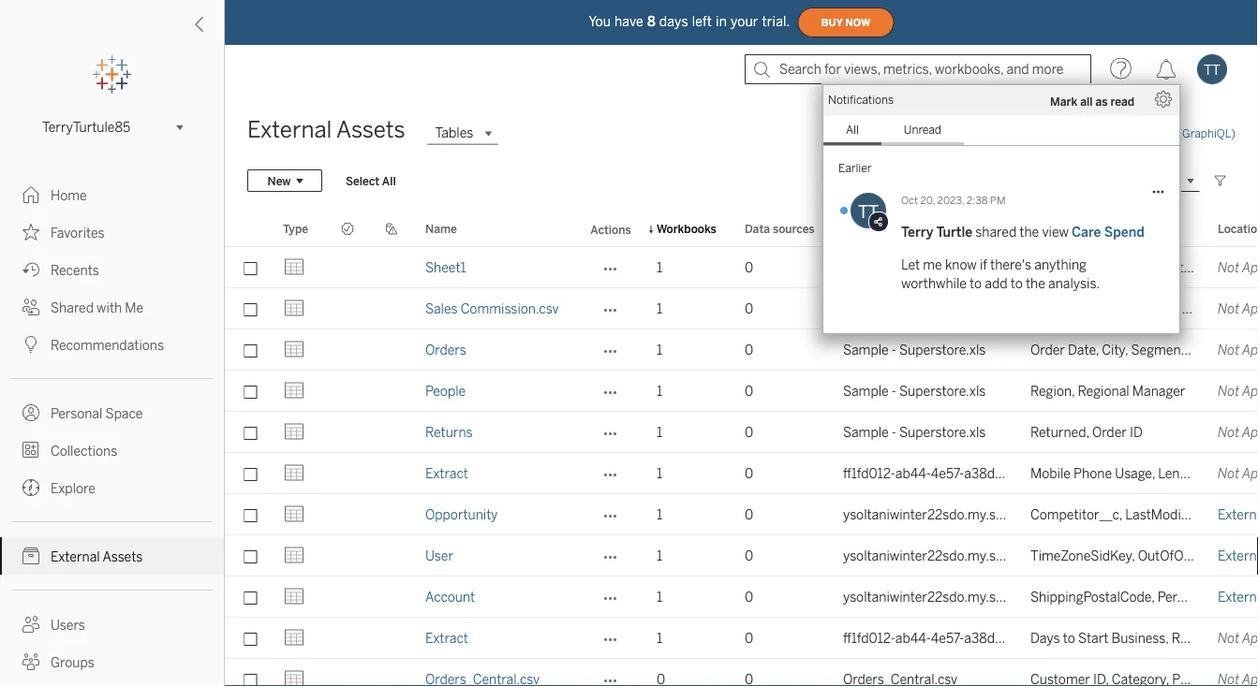 Task type: locate. For each thing, give the bounding box(es) containing it.
date, down the analysis.
[[1068, 301, 1099, 317]]

2 0 from the top
[[745, 301, 754, 317]]

id
[[1130, 425, 1143, 440]]

2 vertical spatial superstore.xls
[[900, 425, 986, 440]]

external assets up select
[[247, 117, 405, 143]]

business,
[[1112, 631, 1169, 647]]

3 - from the top
[[892, 425, 897, 440]]

0 vertical spatial the
[[1020, 224, 1040, 240]]

returned, order id
[[1031, 425, 1143, 440]]

4e57- for mobile
[[931, 466, 965, 482]]

sales down sheet1
[[425, 301, 458, 317]]

0 vertical spatial externa link
[[1218, 507, 1259, 523]]

1 vertical spatial region,
[[1172, 631, 1217, 647]]

2 vertical spatial sample - superstore.xls
[[843, 425, 986, 440]]

opportunity
[[425, 507, 498, 523]]

extract down the returns
[[425, 466, 469, 482]]

2 vertical spatial date,
[[1068, 343, 1099, 358]]

extract down account link
[[425, 631, 469, 647]]

5 1 from the top
[[657, 425, 663, 440]]

segment
[[1132, 343, 1186, 358]]

0 horizontal spatial to
[[970, 276, 982, 292]]

10 0 from the top
[[745, 631, 754, 647]]

assets inside main navigation. press the up and down arrow keys to access links. element
[[103, 550, 143, 565]]

1 a38d- from the top
[[965, 466, 1000, 482]]

2 vertical spatial externa
[[1218, 590, 1259, 605]]

a38d- left days
[[965, 631, 1000, 647]]

0
[[745, 260, 754, 276], [745, 301, 754, 317], [745, 343, 754, 358], [745, 384, 754, 399], [745, 425, 754, 440], [745, 466, 754, 482], [745, 507, 754, 523], [745, 549, 754, 564], [745, 590, 754, 605], [745, 631, 754, 647]]

0 vertical spatial extract link
[[425, 466, 469, 482]]

row containing people
[[225, 371, 1259, 412]]

order date, segment, category not ap
[[1031, 260, 1259, 276]]

actions
[[591, 223, 631, 237]]

notifications dialog
[[823, 84, 1181, 335]]

ff1fd012-
[[843, 466, 896, 482], [843, 631, 896, 647]]

external up the new popup button
[[247, 117, 332, 143]]

not right person,
[[1218, 301, 1240, 317]]

1 vertical spatial a38d-
[[965, 631, 1000, 647]]

2 externa link from the top
[[1218, 549, 1259, 564]]

collections link
[[0, 432, 224, 470]]

not right "lending"
[[1218, 466, 1240, 482]]

1 horizontal spatial all
[[846, 123, 859, 137]]

let me know if there's anything worthwhile to add to the analysis.
[[902, 258, 1100, 292]]

a38d- for mobile
[[965, 466, 1000, 482]]

3 1 from the top
[[657, 343, 663, 358]]

3 not ap from the top
[[1218, 466, 1259, 482]]

0 for order date, sales person, region
[[745, 301, 754, 317]]

0 horizontal spatial region,
[[1031, 384, 1075, 399]]

external down explore
[[51, 550, 100, 565]]

4 table image from the top
[[283, 504, 306, 526]]

date,
[[1068, 260, 1099, 276], [1068, 301, 1099, 317], [1068, 343, 1099, 358]]

query metadata (graphiql) link
[[1092, 127, 1236, 141]]

date, left city,
[[1068, 343, 1099, 358]]

cell inside row
[[1150, 181, 1168, 203]]

unread
[[904, 123, 942, 137]]

externa link
[[1218, 507, 1259, 523], [1218, 549, 1259, 564], [1218, 590, 1259, 605]]

7 0 from the top
[[745, 507, 754, 523]]

orders
[[425, 343, 466, 358]]

row group
[[225, 247, 1259, 687]]

extract link
[[425, 466, 469, 482], [425, 631, 469, 647]]

home link
[[0, 176, 224, 214]]

1 vertical spatial all
[[382, 174, 396, 188]]

external
[[247, 117, 332, 143], [51, 550, 100, 565]]

6 1 from the top
[[657, 466, 663, 482]]

2 date, from the top
[[1068, 301, 1099, 317]]

all
[[1081, 94, 1093, 108]]

1 not ap from the top
[[1218, 384, 1259, 399]]

date, for segment,
[[1068, 260, 1099, 276]]

not down outofofficemessage
[[1218, 631, 1240, 647]]

3 superstore.xls from the top
[[900, 425, 986, 440]]

row
[[824, 176, 1180, 312], [225, 247, 1259, 289], [225, 289, 1259, 330], [225, 330, 1259, 371], [225, 371, 1259, 412], [225, 412, 1259, 454], [225, 454, 1259, 495], [225, 495, 1259, 536], [225, 536, 1259, 577], [225, 577, 1259, 619], [225, 619, 1259, 660], [225, 660, 1259, 687]]

table image for mobile
[[283, 462, 306, 485]]

0afd97f726f8 down timezonesidkey,
[[1000, 631, 1082, 647]]

s
[[1258, 507, 1259, 523]]

not up "interest," on the bottom right of the page
[[1218, 425, 1240, 440]]

6 table image from the top
[[283, 627, 306, 650]]

not ap down outofofficemessage
[[1218, 631, 1259, 647]]

0 vertical spatial date,
[[1068, 260, 1099, 276]]

1 externa from the top
[[1218, 507, 1259, 523]]

1 vertical spatial -
[[892, 384, 897, 399]]

4 1 from the top
[[657, 384, 663, 399]]

interest,
[[1209, 466, 1259, 482]]

4 not from the top
[[1218, 384, 1240, 399]]

0 for region, regional manager
[[745, 384, 754, 399]]

0 vertical spatial sample - superstore.xls
[[843, 343, 986, 358]]

0 horizontal spatial all
[[382, 174, 396, 188]]

1 horizontal spatial external assets
[[247, 117, 405, 143]]

add
[[985, 276, 1008, 292]]

table image
[[283, 256, 306, 279], [283, 339, 306, 361], [283, 380, 306, 403], [283, 545, 306, 567], [283, 669, 306, 687]]

3 ap from the top
[[1243, 343, 1259, 358]]

lastmodifieddate__c,
[[1126, 507, 1255, 523]]

0 vertical spatial -
[[892, 343, 897, 358]]

6 0 from the top
[[745, 466, 754, 482]]

database
[[843, 222, 894, 236]]

ff1fd012-ab44-4e57-a38d-0afd97f726f8
[[843, 466, 1082, 482], [843, 631, 1082, 647]]

1 ab44- from the top
[[896, 466, 931, 482]]

6 not from the top
[[1218, 466, 1240, 482]]

1 vertical spatial date,
[[1068, 301, 1099, 317]]

1 extract from the top
[[425, 466, 469, 482]]

1 horizontal spatial sales
[[843, 260, 876, 276]]

externa link for outofofficemessage
[[1218, 549, 1259, 564]]

regional
[[1078, 384, 1130, 399]]

0 vertical spatial 0afd97f726f8
[[1000, 466, 1082, 482]]

0 vertical spatial externa
[[1218, 507, 1259, 523]]

order date, city, segment + 18 not ap
[[1031, 343, 1259, 358]]

1 externa link from the top
[[1218, 507, 1259, 523]]

0 horizontal spatial external assets
[[51, 550, 143, 565]]

0 vertical spatial assets
[[336, 117, 405, 143]]

1 vertical spatial superstore.xls
[[900, 384, 986, 399]]

people link
[[425, 384, 466, 399]]

2 externa from the top
[[1218, 549, 1259, 564]]

1 1 from the top
[[657, 260, 663, 276]]

sales for sales target.xlsx
[[843, 260, 876, 276]]

1 horizontal spatial external
[[247, 117, 332, 143]]

Search for views, metrics, workbooks, and more text field
[[745, 54, 1092, 84]]

externa
[[1218, 507, 1259, 523], [1218, 549, 1259, 564], [1218, 590, 1259, 605]]

1 vertical spatial externa link
[[1218, 549, 1259, 564]]

1 vertical spatial extract
[[425, 631, 469, 647]]

1 horizontal spatial to
[[1011, 276, 1023, 292]]

recents
[[51, 263, 99, 278]]

0 horizontal spatial sales
[[425, 301, 458, 317]]

0 horizontal spatial assets
[[103, 550, 143, 565]]

0 vertical spatial sample
[[843, 343, 889, 358]]

extract link down account link
[[425, 631, 469, 647]]

7 1 from the top
[[657, 507, 663, 523]]

order up the analysis.
[[1031, 260, 1065, 276]]

left
[[692, 14, 712, 29]]

order
[[1031, 260, 1065, 276], [1031, 301, 1065, 317], [1031, 343, 1065, 358], [1093, 425, 1127, 440]]

the
[[1020, 224, 1040, 240], [1026, 276, 1046, 292]]

0 vertical spatial ff1fd012-ab44-4e57-a38d-0afd97f726f8
[[843, 466, 1082, 482]]

3 sample - superstore.xls from the top
[[843, 425, 986, 440]]

1 vertical spatial ff1fd012-
[[843, 631, 896, 647]]

1 horizontal spatial assets
[[336, 117, 405, 143]]

1 table image from the top
[[283, 256, 306, 279]]

navigation panel element
[[0, 56, 224, 687]]

4 not ap from the top
[[1218, 631, 1259, 647]]

all down notifications
[[846, 123, 859, 137]]

not right manager on the right bottom of page
[[1218, 384, 1240, 399]]

1 vertical spatial ff1fd012-ab44-4e57-a38d-0afd97f726f8
[[843, 631, 1082, 647]]

7 ap from the top
[[1243, 631, 1259, 647]]

terry
[[902, 224, 934, 240]]

2 4e57- from the top
[[931, 631, 965, 647]]

order left city,
[[1031, 343, 1065, 358]]

row containing sheet1
[[225, 247, 1259, 289]]

2 1 from the top
[[657, 301, 663, 317]]

grid
[[225, 212, 1259, 687]]

4 ap from the top
[[1243, 384, 1259, 399]]

2 vertical spatial externa link
[[1218, 590, 1259, 605]]

3 date, from the top
[[1068, 343, 1099, 358]]

0afd97f726f8 for mobile phone usage, lending interest,
[[1000, 466, 1082, 482]]

1 ap from the top
[[1243, 260, 1259, 276]]

user settings icon image
[[1156, 91, 1172, 108]]

3 sample from the top
[[843, 425, 889, 440]]

externa link down s
[[1218, 549, 1259, 564]]

0 vertical spatial all
[[846, 123, 859, 137]]

1 date, from the top
[[1068, 260, 1099, 276]]

1 vertical spatial sample - superstore.xls
[[843, 384, 986, 399]]

1 horizontal spatial region,
[[1172, 631, 1217, 647]]

0 for returned, order id
[[745, 425, 754, 440]]

new button
[[247, 170, 322, 192]]

pm
[[990, 194, 1006, 207]]

ff1fd012- for mobile
[[843, 466, 896, 482]]

region, regional manager
[[1031, 384, 1186, 399]]

sources
[[773, 222, 815, 236]]

cell
[[1150, 181, 1168, 203], [326, 247, 370, 289], [370, 247, 414, 289], [326, 289, 370, 330], [370, 289, 414, 330], [326, 330, 370, 371], [370, 330, 414, 371], [326, 371, 370, 412], [370, 371, 414, 412], [326, 412, 370, 454], [370, 412, 414, 454], [326, 454, 370, 495], [370, 454, 414, 495], [326, 495, 370, 536], [370, 495, 414, 536], [326, 536, 370, 577], [370, 536, 414, 577], [326, 577, 370, 619], [370, 577, 414, 619], [326, 619, 370, 660], [370, 619, 414, 660], [326, 660, 370, 687], [370, 660, 414, 687]]

4 table image from the top
[[283, 545, 306, 567]]

- for region, regional manager
[[892, 384, 897, 399]]

7 not from the top
[[1218, 631, 1240, 647]]

2 table image from the top
[[283, 421, 306, 444]]

worthwhile
[[902, 276, 967, 292]]

0 for timezonesidkey, outofofficemessage
[[745, 549, 754, 564]]

location
[[1218, 222, 1259, 236]]

externa up busine
[[1218, 590, 1259, 605]]

row containing user
[[225, 536, 1259, 577]]

collections
[[51, 444, 117, 459]]

sales up city,
[[1102, 301, 1135, 317]]

0 horizontal spatial external
[[51, 550, 100, 565]]

2 sample - superstore.xls from the top
[[843, 384, 986, 399]]

user
[[425, 549, 454, 564]]

5 table image from the top
[[283, 586, 306, 609]]

2023,
[[938, 194, 965, 207]]

external assets
[[247, 117, 405, 143], [51, 550, 143, 565]]

buy
[[821, 17, 843, 28]]

not ap right manager on the right bottom of page
[[1218, 384, 1259, 399]]

2 ff1fd012- from the top
[[843, 631, 896, 647]]

commission.csv
[[461, 301, 559, 317]]

ff1fd012-ab44-4e57-a38d-0afd97f726f8 for days to start business, region, busine
[[843, 631, 1082, 647]]

sample - superstore.xls for region, regional manager
[[843, 384, 986, 399]]

2 not ap from the top
[[1218, 425, 1259, 440]]

query
[[1092, 127, 1124, 141]]

sales
[[843, 260, 876, 276], [425, 301, 458, 317], [1102, 301, 1135, 317]]

5 table image from the top
[[283, 669, 306, 687]]

sales down database on the right top
[[843, 260, 876, 276]]

not ap up "interest," on the bottom right of the page
[[1218, 425, 1259, 440]]

2 horizontal spatial to
[[1063, 631, 1076, 647]]

1 ff1fd012- from the top
[[843, 466, 896, 482]]

extract
[[425, 466, 469, 482], [425, 631, 469, 647]]

1 vertical spatial the
[[1026, 276, 1046, 292]]

1 vertical spatial externa
[[1218, 549, 1259, 564]]

2 vertical spatial sample
[[843, 425, 889, 440]]

1 extract link from the top
[[425, 466, 469, 482]]

1 vertical spatial extract link
[[425, 631, 469, 647]]

tables button
[[428, 122, 498, 145]]

earlier
[[839, 162, 872, 175]]

region
[[1185, 301, 1227, 317]]

extract for mobile
[[425, 466, 469, 482]]

select all
[[346, 174, 396, 188]]

the down there's
[[1026, 276, 1046, 292]]

all
[[846, 123, 859, 137], [382, 174, 396, 188]]

opportunity link
[[425, 507, 498, 523]]

sheet1
[[425, 260, 466, 276]]

1 vertical spatial sample
[[843, 384, 889, 399]]

1
[[657, 260, 663, 276], [657, 301, 663, 317], [657, 343, 663, 358], [657, 384, 663, 399], [657, 425, 663, 440], [657, 466, 663, 482], [657, 507, 663, 523], [657, 549, 663, 564], [657, 590, 663, 605], [657, 631, 663, 647]]

2 sample from the top
[[843, 384, 889, 399]]

0afd97f726f8 down the returned,
[[1000, 466, 1082, 482]]

0 vertical spatial a38d-
[[965, 466, 1000, 482]]

1 vertical spatial external assets
[[51, 550, 143, 565]]

not ap for region, regional manager
[[1218, 384, 1259, 399]]

not right "18"
[[1218, 343, 1240, 358]]

0 vertical spatial superstore.xls
[[900, 343, 986, 358]]

2 extract link from the top
[[425, 631, 469, 647]]

timezonesidkey, outofofficemessage
[[1031, 549, 1259, 564]]

0 vertical spatial ab44-
[[896, 466, 931, 482]]

region, left busine
[[1172, 631, 1217, 647]]

4 0 from the top
[[745, 384, 754, 399]]

row containing returns
[[225, 412, 1259, 454]]

externa down "interest," on the bottom right of the page
[[1218, 507, 1259, 523]]

3 0 from the top
[[745, 343, 754, 358]]

2 a38d- from the top
[[965, 631, 1000, 647]]

1 0 from the top
[[745, 260, 754, 276]]

2 ab44- from the top
[[896, 631, 931, 647]]

3 table image from the top
[[283, 462, 306, 485]]

2 - from the top
[[892, 384, 897, 399]]

date, up the analysis.
[[1068, 260, 1099, 276]]

table image
[[283, 298, 306, 320], [283, 421, 306, 444], [283, 462, 306, 485], [283, 504, 306, 526], [283, 586, 306, 609], [283, 627, 306, 650]]

main navigation. press the up and down arrow keys to access links. element
[[0, 176, 224, 687]]

mobile phone usage, lending interest,
[[1031, 466, 1259, 482]]

3 not from the top
[[1218, 343, 1240, 358]]

external assets up users link
[[51, 550, 143, 565]]

query metadata (graphiql)
[[1092, 127, 1236, 141]]

table image for days
[[283, 627, 306, 650]]

extract link down the returns
[[425, 466, 469, 482]]

3 externa link from the top
[[1218, 590, 1259, 605]]

1 vertical spatial external
[[51, 550, 100, 565]]

assets up select all
[[336, 117, 405, 143]]

user link
[[425, 549, 454, 564]]

row containing terry turtle
[[824, 176, 1180, 312]]

not ap up s
[[1218, 466, 1259, 482]]

1 vertical spatial ab44-
[[896, 631, 931, 647]]

2 extract from the top
[[425, 631, 469, 647]]

data sources
[[745, 222, 815, 236]]

order down the analysis.
[[1031, 301, 1065, 317]]

1 ff1fd012-ab44-4e57-a38d-0afd97f726f8 from the top
[[843, 466, 1082, 482]]

timezonesidkey,
[[1031, 549, 1135, 564]]

ff1fd012-ab44-4e57-a38d-0afd97f726f8 for mobile phone usage, lending interest,
[[843, 466, 1082, 482]]

0 vertical spatial ff1fd012-
[[843, 466, 896, 482]]

1 0afd97f726f8 from the top
[[1000, 466, 1082, 482]]

1 4e57- from the top
[[931, 466, 965, 482]]

1 vertical spatial 0afd97f726f8
[[1000, 631, 1082, 647]]

row group containing sheet1
[[225, 247, 1259, 687]]

0 vertical spatial 4e57-
[[931, 466, 965, 482]]

you have 8 days left in your trial.
[[589, 14, 791, 29]]

date, for city,
[[1068, 343, 1099, 358]]

externa down s
[[1218, 549, 1259, 564]]

2 0afd97f726f8 from the top
[[1000, 631, 1082, 647]]

- for returned, order id
[[892, 425, 897, 440]]

5 0 from the top
[[745, 425, 754, 440]]

externa link down "interest," on the bottom right of the page
[[1218, 507, 1259, 523]]

table image for competitor__c,
[[283, 504, 306, 526]]

0 vertical spatial external assets
[[247, 117, 405, 143]]

2 superstore.xls from the top
[[900, 384, 986, 399]]

region, up the returned,
[[1031, 384, 1075, 399]]

a38d- left mobile
[[965, 466, 1000, 482]]

to down there's
[[1011, 276, 1023, 292]]

ab44- for mobile phone usage, lending interest,
[[896, 466, 931, 482]]

assets
[[336, 117, 405, 143], [103, 550, 143, 565]]

assets up users link
[[103, 550, 143, 565]]

to down if
[[970, 276, 982, 292]]

row inside the notifications dialog
[[824, 176, 1180, 312]]

all right select
[[382, 174, 396, 188]]

0 vertical spatial region,
[[1031, 384, 1075, 399]]

turtle
[[937, 224, 973, 240]]

1 vertical spatial assets
[[103, 550, 143, 565]]

2 ff1fd012-ab44-4e57-a38d-0afd97f726f8 from the top
[[843, 631, 1082, 647]]

externa link up busine
[[1218, 590, 1259, 605]]

not ap for mobile phone usage, lending interest,
[[1218, 466, 1259, 482]]

mobile
[[1031, 466, 1071, 482]]

1 vertical spatial 4e57-
[[931, 631, 965, 647]]

not right category
[[1218, 260, 1240, 276]]

all inside the user notifications tab tab list
[[846, 123, 859, 137]]

3 table image from the top
[[283, 380, 306, 403]]

2:38
[[967, 194, 988, 207]]

2 vertical spatial -
[[892, 425, 897, 440]]

to right days
[[1063, 631, 1076, 647]]

order for order date, segment, category
[[1031, 260, 1065, 276]]

8 1 from the top
[[657, 549, 663, 564]]

sales for sales commission.csv
[[425, 301, 458, 317]]

2 table image from the top
[[283, 339, 306, 361]]

the left view
[[1020, 224, 1040, 240]]

order for order date, sales person, region
[[1031, 301, 1065, 317]]

1 for order date, city, segment
[[657, 343, 663, 358]]

8 0 from the top
[[745, 549, 754, 564]]

0 vertical spatial extract
[[425, 466, 469, 482]]

10 1 from the top
[[657, 631, 663, 647]]

1 for days to start business, region, busine
[[657, 631, 663, 647]]

select
[[346, 174, 380, 188]]



Task type: describe. For each thing, give the bounding box(es) containing it.
1 sample - superstore.xls from the top
[[843, 343, 986, 358]]

users link
[[0, 606, 224, 644]]

external assets link
[[0, 538, 224, 575]]

5 not from the top
[[1218, 425, 1240, 440]]

target.xlsx
[[878, 260, 943, 276]]

database name / path
[[843, 222, 964, 236]]

0 for mobile phone usage, lending interest,
[[745, 466, 754, 482]]

as
[[1096, 94, 1108, 108]]

externa for lastmodifieddate__c,
[[1218, 507, 1259, 523]]

all notifications grid
[[824, 146, 1180, 312]]

0 for order date, segment, category
[[745, 260, 754, 276]]

all inside button
[[382, 174, 396, 188]]

lending
[[1159, 466, 1206, 482]]

table image for returned,
[[283, 421, 306, 444]]

recommendations link
[[0, 326, 224, 364]]

outofofficemessage
[[1138, 549, 1259, 564]]

2 horizontal spatial sales
[[1102, 301, 1135, 317]]

ff1fd012- for days
[[843, 631, 896, 647]]

0 for competitor__c, lastmodifieddate__c, s
[[745, 507, 754, 523]]

extract link for mobile
[[425, 466, 469, 482]]

1 - from the top
[[892, 343, 897, 358]]

0 for days to start business, region, busine
[[745, 631, 754, 647]]

sales target.xlsx
[[843, 260, 943, 276]]

data
[[745, 222, 770, 236]]

sales commission.csv link
[[425, 301, 559, 317]]

shared with me link
[[0, 289, 224, 326]]

2 not from the top
[[1218, 301, 1240, 317]]

to inside grid
[[1063, 631, 1076, 647]]

workbooks
[[657, 222, 717, 236]]

1 table image from the top
[[283, 298, 306, 320]]

account link
[[425, 590, 475, 605]]

the inside let me know if there's anything worthwhile to add to the analysis.
[[1026, 276, 1046, 292]]

2 ap from the top
[[1243, 301, 1259, 317]]

buy now
[[821, 17, 871, 28]]

me
[[125, 300, 144, 316]]

in
[[716, 14, 727, 29]]

columns
[[1031, 222, 1078, 236]]

manager
[[1133, 384, 1186, 399]]

you
[[589, 14, 611, 29]]

oct 20, 2023, 2:38 pm
[[902, 194, 1006, 207]]

phone
[[1074, 466, 1113, 482]]

category
[[1163, 260, 1218, 276]]

shared
[[51, 300, 94, 316]]

9 1 from the top
[[657, 590, 663, 605]]

account
[[425, 590, 475, 605]]

explore
[[51, 481, 95, 497]]

not ap for returned, order id
[[1218, 425, 1259, 440]]

read
[[1111, 94, 1135, 108]]

home
[[51, 188, 87, 203]]

mark all as read button
[[1042, 90, 1143, 112]]

4e57- for days
[[931, 631, 965, 647]]

returned,
[[1031, 425, 1090, 440]]

external inside main navigation. press the up and down arrow keys to access links. element
[[51, 550, 100, 565]]

externa for outofofficemessage
[[1218, 549, 1259, 564]]

1 for region, regional manager
[[657, 384, 663, 399]]

6 ap from the top
[[1243, 466, 1259, 482]]

new
[[268, 174, 291, 188]]

analysis.
[[1049, 276, 1100, 292]]

personal space
[[51, 406, 143, 422]]

days
[[1031, 631, 1060, 647]]

1 not from the top
[[1218, 260, 1240, 276]]

3 externa from the top
[[1218, 590, 1259, 605]]

favorites
[[51, 225, 105, 241]]

days
[[660, 14, 689, 29]]

ab44- for days to start business, region, busine
[[896, 631, 931, 647]]

returns link
[[425, 425, 473, 440]]

0afd97f726f8 for days to start business, region, busine
[[1000, 631, 1082, 647]]

table image for people
[[283, 380, 306, 403]]

0 vertical spatial external
[[247, 117, 332, 143]]

18
[[1201, 345, 1211, 358]]

me
[[923, 258, 943, 273]]

mark
[[1051, 94, 1078, 108]]

a38d- for days
[[965, 631, 1000, 647]]

space
[[105, 406, 143, 422]]

start
[[1079, 631, 1109, 647]]

1 for competitor__c, lastmodifieddate__c, s
[[657, 507, 663, 523]]

trial.
[[762, 14, 791, 29]]

sample - superstore.xls for returned, order id
[[843, 425, 986, 440]]

1 for order date, sales person, region
[[657, 301, 663, 317]]

0 for order date, city, segment
[[745, 343, 754, 358]]

row containing sales commission.csv
[[225, 289, 1259, 330]]

name
[[897, 222, 927, 236]]

external assets inside main navigation. press the up and down arrow keys to access links. element
[[51, 550, 143, 565]]

row containing opportunity
[[225, 495, 1259, 536]]

1 for order date, segment, category
[[657, 260, 663, 276]]

region, inside row
[[1031, 384, 1075, 399]]

/
[[929, 222, 936, 236]]

view
[[1042, 224, 1069, 240]]

recommendations
[[51, 338, 164, 353]]

now
[[846, 17, 871, 28]]

table image for sheet1
[[283, 256, 306, 279]]

table image for user
[[283, 545, 306, 567]]

+
[[1192, 345, 1198, 358]]

terryturtule85
[[42, 120, 130, 135]]

extract link for days
[[425, 631, 469, 647]]

1 sample from the top
[[843, 343, 889, 358]]

user notifications tab tab list
[[824, 115, 1180, 146]]

externa link for lastmodifieddate__c,
[[1218, 507, 1259, 523]]

1 for mobile phone usage, lending interest,
[[657, 466, 663, 482]]

table image for orders
[[283, 339, 306, 361]]

1 for timezonesidkey, outofofficemessage
[[657, 549, 663, 564]]

notifications
[[828, 93, 894, 107]]

know
[[946, 258, 977, 273]]

terry turtle shared the view care spend
[[902, 224, 1145, 240]]

spend
[[1105, 224, 1145, 240]]

name
[[425, 222, 457, 236]]

1 superstore.xls from the top
[[900, 343, 986, 358]]

row containing orders
[[225, 330, 1259, 371]]

days to start business, region, busine
[[1031, 631, 1259, 647]]

competitor__c, lastmodifieddate__c, s
[[1031, 507, 1259, 523]]

select all button
[[334, 170, 408, 192]]

date, for sales
[[1068, 301, 1099, 317]]

extract for days
[[425, 631, 469, 647]]

usage,
[[1115, 466, 1156, 482]]

competitor__c,
[[1031, 507, 1123, 523]]

9 0 from the top
[[745, 590, 754, 605]]

grid containing sheet1
[[225, 212, 1259, 687]]

returns
[[425, 425, 473, 440]]

sample for region,
[[843, 384, 889, 399]]

superstore.xls for region,
[[900, 384, 986, 399]]

mark all as read
[[1051, 94, 1135, 108]]

1 for returned, order id
[[657, 425, 663, 440]]

orders link
[[425, 343, 466, 358]]

sales commission.csv
[[425, 301, 559, 317]]

row containing account
[[225, 577, 1259, 619]]

favorites link
[[0, 214, 224, 251]]

not ap for days to start business, region, busine
[[1218, 631, 1259, 647]]

people
[[425, 384, 466, 399]]

order date, sales person, region not ap
[[1031, 301, 1259, 317]]

order for order date, city, segment
[[1031, 343, 1065, 358]]

city,
[[1102, 343, 1129, 358]]

20,
[[921, 194, 935, 207]]

metadata
[[1126, 127, 1176, 141]]

5 ap from the top
[[1243, 425, 1259, 440]]

sample for returned,
[[843, 425, 889, 440]]

personal
[[51, 406, 103, 422]]

segment,
[[1102, 260, 1160, 276]]

your
[[731, 14, 759, 29]]

person,
[[1138, 301, 1182, 317]]

superstore.xls for returned,
[[900, 425, 986, 440]]

order left id
[[1093, 425, 1127, 440]]

oct
[[902, 194, 918, 207]]



Task type: vqa. For each thing, say whether or not it's contained in the screenshot.


